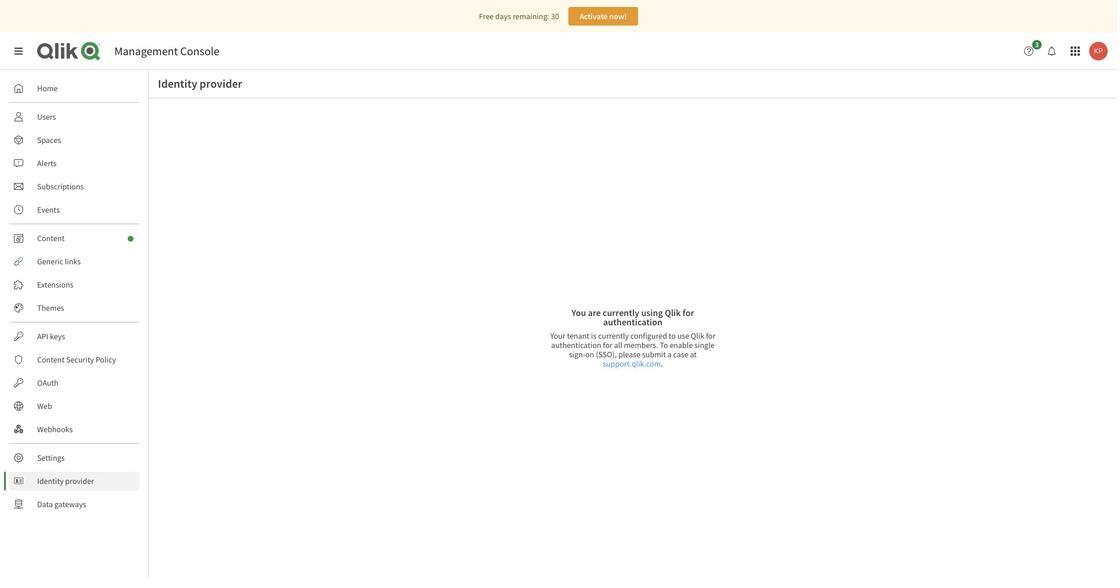 Task type: vqa. For each thing, say whether or not it's contained in the screenshot.
Can in We have selected a field to help you explore the data. You can also ask a question using the input field above.
no



Task type: describe. For each thing, give the bounding box(es) containing it.
to
[[669, 331, 676, 341]]

0 vertical spatial identity provider
[[158, 76, 242, 91]]

content link
[[9, 229, 139, 247]]

home
[[37, 83, 58, 94]]

content security policy
[[37, 354, 116, 365]]

30
[[551, 11, 559, 21]]

home link
[[9, 79, 139, 98]]

please
[[619, 349, 641, 360]]

spaces
[[37, 135, 61, 145]]

extensions
[[37, 279, 73, 290]]

tenant
[[567, 331, 590, 341]]

0 vertical spatial authentication
[[604, 316, 663, 328]]

1 horizontal spatial identity
[[158, 76, 197, 91]]

web link
[[9, 397, 139, 415]]

now!
[[610, 11, 627, 21]]

oauth
[[37, 378, 58, 388]]

activate now!
[[580, 11, 627, 21]]

content security policy link
[[9, 350, 139, 369]]

sign-
[[569, 349, 586, 360]]

submit
[[642, 349, 666, 360]]

you are currently using qlik for authentication your tenant is currently configured to use qlik for authentication for all members. to enable single sign-on (sso), please submit a case at support.qlik.com .
[[551, 307, 716, 369]]

single
[[695, 340, 715, 350]]

using
[[642, 307, 663, 318]]

days
[[496, 11, 511, 21]]

enable
[[670, 340, 693, 350]]

activate
[[580, 11, 608, 21]]

on
[[586, 349, 595, 360]]

0 vertical spatial currently
[[603, 307, 640, 318]]

kendall parks image
[[1090, 42, 1108, 60]]

1 vertical spatial currently
[[598, 331, 629, 341]]

.
[[661, 358, 663, 369]]

management console element
[[114, 44, 220, 58]]

events link
[[9, 200, 139, 219]]

spaces link
[[9, 131, 139, 149]]

links
[[65, 256, 81, 267]]

generic
[[37, 256, 63, 267]]

remaining:
[[513, 11, 550, 21]]

identity provider inside 'navigation pane' element
[[37, 476, 94, 486]]

1 horizontal spatial qlik
[[691, 331, 705, 341]]

alerts link
[[9, 154, 139, 173]]

identity provider link
[[9, 472, 139, 490]]

oauth link
[[9, 374, 139, 392]]

generic links link
[[9, 252, 139, 271]]

policy
[[96, 354, 116, 365]]

3 button
[[1020, 40, 1046, 60]]

api
[[37, 331, 48, 342]]

1 horizontal spatial for
[[683, 307, 695, 318]]



Task type: locate. For each thing, give the bounding box(es) containing it.
web
[[37, 401, 52, 411]]

content
[[37, 233, 65, 243], [37, 354, 65, 365]]

new connector image
[[128, 236, 134, 242]]

alerts
[[37, 158, 57, 168]]

1 vertical spatial content
[[37, 354, 65, 365]]

activate now! link
[[569, 7, 638, 26]]

identity provider
[[158, 76, 242, 91], [37, 476, 94, 486]]

for up "use"
[[683, 307, 695, 318]]

subscriptions link
[[9, 177, 139, 196]]

1 horizontal spatial authentication
[[604, 316, 663, 328]]

content for content
[[37, 233, 65, 243]]

1 vertical spatial identity provider
[[37, 476, 94, 486]]

authentication
[[604, 316, 663, 328], [552, 340, 602, 350]]

provider
[[200, 76, 242, 91], [65, 476, 94, 486]]

0 horizontal spatial identity provider
[[37, 476, 94, 486]]

3
[[1036, 40, 1039, 49]]

0 vertical spatial qlik
[[665, 307, 681, 318]]

1 horizontal spatial identity provider
[[158, 76, 242, 91]]

close sidebar menu image
[[14, 46, 23, 56]]

themes link
[[9, 299, 139, 317]]

identity
[[158, 76, 197, 91], [37, 476, 64, 486]]

for
[[683, 307, 695, 318], [706, 331, 716, 341], [603, 340, 613, 350]]

api keys link
[[9, 327, 139, 346]]

1 vertical spatial identity
[[37, 476, 64, 486]]

identity provider down console on the left top
[[158, 76, 242, 91]]

a
[[668, 349, 672, 360]]

at
[[690, 349, 697, 360]]

0 horizontal spatial for
[[603, 340, 613, 350]]

extensions link
[[9, 275, 139, 294]]

is
[[591, 331, 597, 341]]

0 vertical spatial content
[[37, 233, 65, 243]]

currently right the are
[[603, 307, 640, 318]]

use
[[678, 331, 690, 341]]

security
[[66, 354, 94, 365]]

management console
[[114, 44, 220, 58]]

0 horizontal spatial provider
[[65, 476, 94, 486]]

console
[[180, 44, 220, 58]]

provider down console on the left top
[[200, 76, 242, 91]]

qlik right "use"
[[691, 331, 705, 341]]

management
[[114, 44, 178, 58]]

currently
[[603, 307, 640, 318], [598, 331, 629, 341]]

your
[[551, 331, 566, 341]]

0 vertical spatial identity
[[158, 76, 197, 91]]

for right "use"
[[706, 331, 716, 341]]

provider down settings link
[[65, 476, 94, 486]]

0 horizontal spatial identity
[[37, 476, 64, 486]]

content down 'api keys'
[[37, 354, 65, 365]]

identity down settings
[[37, 476, 64, 486]]

2 content from the top
[[37, 354, 65, 365]]

data gateways link
[[9, 495, 139, 514]]

qlik
[[665, 307, 681, 318], [691, 331, 705, 341]]

webhooks
[[37, 424, 73, 435]]

you
[[572, 307, 586, 318]]

1 vertical spatial authentication
[[552, 340, 602, 350]]

identity inside identity provider link
[[37, 476, 64, 486]]

currently right is on the right bottom
[[598, 331, 629, 341]]

1 vertical spatial qlik
[[691, 331, 705, 341]]

settings link
[[9, 449, 139, 467]]

for left all
[[603, 340, 613, 350]]

webhooks link
[[9, 420, 139, 439]]

2 horizontal spatial for
[[706, 331, 716, 341]]

users
[[37, 112, 56, 122]]

keys
[[50, 331, 65, 342]]

data gateways
[[37, 499, 86, 510]]

content up generic on the top left of page
[[37, 233, 65, 243]]

case
[[674, 349, 689, 360]]

api keys
[[37, 331, 65, 342]]

navigation pane element
[[0, 74, 148, 518]]

free days remaining: 30
[[479, 11, 559, 21]]

provider inside identity provider link
[[65, 476, 94, 486]]

themes
[[37, 303, 64, 313]]

events
[[37, 205, 60, 215]]

1 content from the top
[[37, 233, 65, 243]]

are
[[588, 307, 601, 318]]

support.qlik.com
[[603, 358, 661, 369]]

to
[[660, 340, 668, 350]]

identity provider up data gateways
[[37, 476, 94, 486]]

generic links
[[37, 256, 81, 267]]

(sso),
[[596, 349, 617, 360]]

gateways
[[54, 499, 86, 510]]

0 horizontal spatial qlik
[[665, 307, 681, 318]]

free
[[479, 11, 494, 21]]

members.
[[624, 340, 659, 350]]

all
[[614, 340, 623, 350]]

0 horizontal spatial authentication
[[552, 340, 602, 350]]

content for content security policy
[[37, 354, 65, 365]]

subscriptions
[[37, 181, 84, 192]]

1 vertical spatial provider
[[65, 476, 94, 486]]

0 vertical spatial provider
[[200, 76, 242, 91]]

qlik right using
[[665, 307, 681, 318]]

configured
[[631, 331, 667, 341]]

1 horizontal spatial provider
[[200, 76, 242, 91]]

settings
[[37, 453, 65, 463]]

support.qlik.com link
[[603, 358, 661, 369]]

data
[[37, 499, 53, 510]]

users link
[[9, 107, 139, 126]]

identity down management console element
[[158, 76, 197, 91]]



